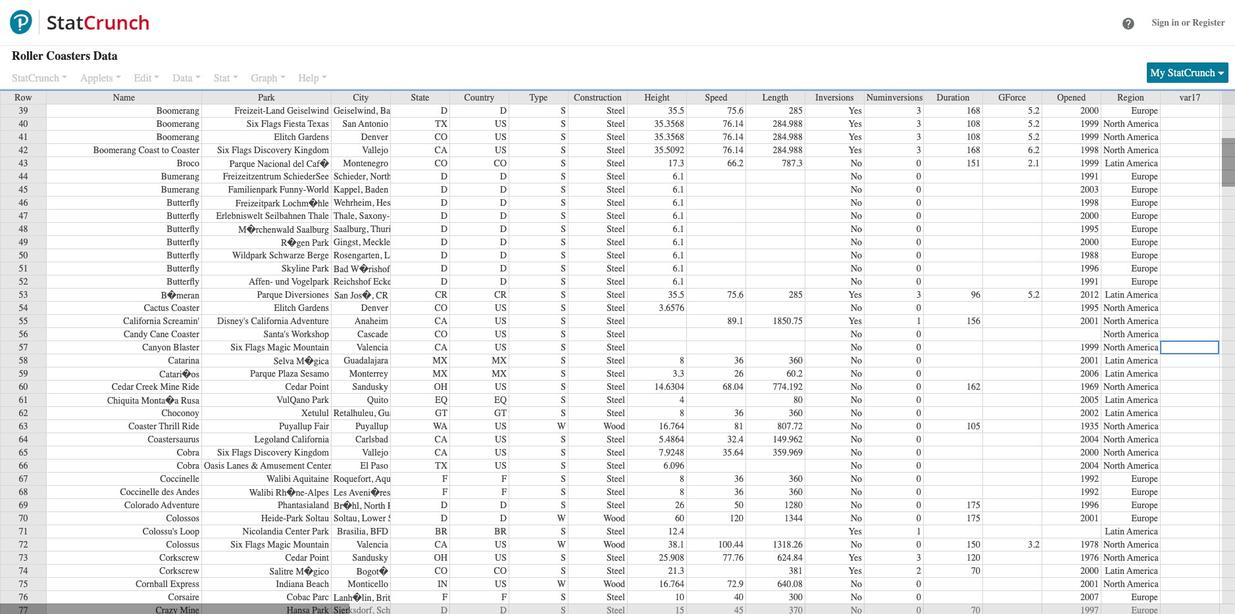 Task type: describe. For each thing, give the bounding box(es) containing it.
2000 latin america
[[1081, 566, 1158, 577]]

latin for 2006
[[1105, 369, 1125, 380]]

35.5 for cr
[[668, 290, 685, 301]]

10 europe from the top
[[1132, 276, 1158, 288]]

2005
[[1081, 395, 1099, 406]]

cobra oasis lanes & amusement center
[[177, 461, 331, 472]]

my
[[1151, 67, 1166, 79]]

1344
[[785, 513, 803, 525]]

2001 latin america
[[1081, 355, 1158, 367]]

latin for 2002
[[1105, 408, 1125, 419]]

cane
[[150, 329, 169, 340]]

2 aquitaine from the left
[[375, 474, 412, 485]]

sign in or register banner
[[0, 0, 1235, 47]]

1 horizontal spatial 50
[[735, 500, 744, 511]]

steel for 58
[[607, 355, 625, 367]]

s for 54
[[561, 303, 566, 314]]

2 0 from the top
[[917, 171, 921, 182]]

europe for walibi aquitaine roquefort, aquitaine
[[1132, 474, 1158, 485]]

7 latin from the top
[[1105, 527, 1125, 538]]

lower for soltau,
[[362, 513, 386, 525]]

co for candy cane coaster
[[435, 329, 448, 340]]

no for xetulul retalhuleu, guatamala
[[851, 408, 862, 419]]

69
[[19, 500, 28, 511]]

walibi aquitaine roquefort, aquitaine
[[267, 474, 412, 485]]

colorado
[[124, 500, 159, 511]]

cedar for corkscrew
[[285, 553, 307, 564]]

1 aquitaine from the left
[[293, 474, 329, 485]]

150
[[967, 540, 981, 551]]

guatamala
[[378, 408, 418, 419]]

steel for 74
[[607, 566, 625, 577]]

walibi for walibi aquitaine
[[267, 474, 291, 485]]

13 0 from the top
[[917, 342, 921, 353]]

1996 for 6.1
[[1081, 263, 1099, 274]]

country
[[464, 92, 495, 103]]

1 6.1 from the top
[[673, 171, 685, 182]]

wood for 72.9
[[604, 579, 625, 590]]

yes for vallejo
[[849, 145, 862, 156]]

72
[[19, 540, 28, 551]]

cr inside the parque diversiones san jos�, cr
[[376, 290, 388, 301]]

25 no from the top
[[851, 500, 862, 511]]

anhalt
[[390, 211, 415, 222]]

corkscrew for salitre
[[160, 566, 199, 577]]

m�rchenwald saalburg saalburg, thuringia
[[238, 224, 407, 235]]

row
[[15, 92, 32, 103]]

1978 north america
[[1081, 540, 1159, 551]]

mountain for colossus
[[293, 540, 329, 551]]

xetulul
[[301, 408, 329, 419]]

2 no from the top
[[851, 171, 862, 182]]

und
[[275, 276, 289, 288]]

no for walibi rh�ne-alpes les aveni�res, rh�ne-alpes f
[[851, 487, 862, 498]]

1 cr from the left
[[435, 290, 448, 301]]

1 ride from the top
[[182, 382, 199, 393]]

menu bar inside statcrunch top level menu menu bar
[[0, 66, 395, 88]]

montenegro
[[343, 158, 388, 169]]

61
[[19, 395, 28, 406]]

7 0 from the top
[[917, 237, 921, 248]]

flags for boomerang coast to coaster
[[232, 145, 252, 156]]

creek
[[136, 382, 158, 393]]

0 vertical spatial center
[[307, 461, 331, 472]]

freizeit-
[[235, 105, 266, 117]]

skyline park bad w�rishofen, bavaria
[[282, 263, 432, 275]]

disney's california adventure
[[217, 316, 329, 327]]

3 for vallejo
[[917, 145, 921, 156]]

park down soltau
[[312, 527, 329, 538]]

statcrunch
[[1168, 67, 1216, 79]]

1 rh�ne- from the left
[[276, 487, 308, 499]]

steel for 48
[[607, 224, 625, 235]]

san inside the parque diversiones san jos�, cr
[[334, 290, 348, 301]]

world
[[306, 184, 329, 195]]

no for 2001 north america
[[851, 579, 862, 590]]

steel for 47
[[607, 211, 625, 222]]

europe for cobac parc lanh�lin, brittany
[[1132, 592, 1158, 604]]

beach
[[306, 579, 329, 590]]

six flags fiesta texas
[[247, 118, 329, 130]]

1 br from the left
[[435, 527, 448, 538]]

co for corkscrew
[[435, 566, 448, 577]]

5 yes from the top
[[849, 290, 862, 301]]

42
[[19, 145, 28, 156]]

13 no from the top
[[851, 342, 862, 353]]

s for 64
[[561, 434, 566, 446]]

75.6 for cr
[[728, 290, 744, 301]]

salitre
[[269, 566, 294, 578]]

1992 for roquefort, aquitaine
[[1081, 474, 1099, 485]]

7.9248
[[659, 448, 685, 459]]

express
[[170, 579, 199, 590]]

lochm�hle
[[283, 198, 329, 209]]

0 for 1999 latin america
[[917, 158, 921, 169]]

1 eq from the left
[[435, 395, 448, 406]]

latin for 2000
[[1105, 566, 1125, 577]]

cactus
[[144, 303, 169, 314]]

var17
[[1180, 92, 1201, 103]]

3 1999 north america from the top
[[1081, 342, 1159, 353]]

1 alpes from the left
[[308, 487, 329, 499]]

2 2004 from the top
[[1081, 461, 1099, 472]]

1280
[[785, 500, 803, 511]]

36 for gt
[[735, 408, 744, 419]]

2007
[[1081, 592, 1099, 604]]

us for 55
[[495, 316, 507, 327]]

texas
[[308, 118, 329, 130]]

europe for erlebniswelt seilbahnen thale thale, saxony-anhalt
[[1132, 211, 1158, 222]]

us for 72
[[495, 540, 507, 551]]

wuerttemberg
[[391, 184, 443, 195]]

elitch for cactus coaster
[[274, 303, 296, 314]]

39
[[19, 105, 28, 117]]

steel for 53
[[607, 290, 625, 301]]

coaster up blaster
[[171, 329, 199, 340]]

1969 north america
[[1081, 382, 1159, 393]]

guadalajara
[[344, 355, 388, 367]]

blaster
[[173, 342, 199, 353]]

2 br from the left
[[495, 527, 507, 538]]

16.764 for 81
[[659, 421, 685, 432]]

six flags magic mountain for canyon blaster
[[231, 342, 329, 353]]

5.2 for tx
[[1028, 118, 1040, 130]]

1 gt from the left
[[435, 408, 448, 419]]

1999 for san antonio
[[1081, 118, 1099, 130]]

gforce
[[999, 92, 1026, 103]]

3 ca from the top
[[435, 342, 448, 353]]

freizeitzentrum schiedersee
[[223, 171, 329, 182]]

10 no from the top
[[851, 276, 862, 288]]

12 north from the top
[[1104, 461, 1125, 472]]

steel for 50
[[607, 250, 625, 261]]

puyallup fair
[[279, 421, 329, 432]]

cascade
[[358, 329, 388, 340]]

nicolandia center park
[[243, 527, 329, 538]]

point for corkscrew
[[310, 553, 329, 564]]

1 horizontal spatial 60
[[675, 513, 685, 525]]

32.4
[[728, 434, 744, 446]]

california screamin'
[[123, 316, 199, 327]]

75.6 for d
[[728, 105, 744, 117]]

north for 73
[[1104, 553, 1125, 564]]

cedar for cedar creek mine ride
[[285, 382, 307, 393]]

1 horizontal spatial 70
[[972, 566, 981, 577]]

0 for 1935 north america
[[917, 421, 921, 432]]

corkscrew for cedar
[[160, 553, 199, 564]]

latin america
[[1105, 527, 1158, 538]]

0 for 1969 north america
[[917, 382, 921, 393]]

retalhuleu,
[[334, 408, 376, 419]]

catari�os
[[160, 369, 199, 380]]

18 america from the top
[[1127, 461, 1159, 472]]

candy
[[124, 329, 148, 340]]

74
[[19, 566, 28, 577]]

denver for boomerang
[[361, 132, 388, 143]]

coaster up screamin'
[[171, 303, 199, 314]]

seilbahnen
[[265, 211, 306, 222]]

5 america from the top
[[1127, 290, 1158, 301]]

1978
[[1081, 540, 1099, 551]]

w for wa
[[557, 421, 566, 432]]

0 for wildpark schwarze berge rosengarten, lower saxony d
[[917, 250, 921, 261]]

butterfly for freizeitpark
[[167, 197, 199, 209]]

2 europe from the top
[[1132, 171, 1158, 182]]

s for 67
[[561, 474, 566, 485]]

steel for 44
[[607, 171, 625, 182]]

151
[[967, 158, 981, 169]]

saalburg
[[297, 224, 329, 235]]

2 cr from the left
[[495, 290, 507, 301]]

1 vertical spatial adventure
[[161, 500, 199, 511]]

7 butterfly from the top
[[167, 276, 199, 288]]

statcrunch top level menu menu bar
[[0, 63, 1235, 88]]

steel for 51
[[607, 263, 625, 274]]

1 yes from the top
[[849, 105, 862, 117]]

2 ca from the top
[[435, 316, 448, 327]]

my statcrunch ▾ main content
[[0, 46, 1235, 615]]

4 360 from the top
[[789, 487, 803, 498]]

m�rchenwald
[[238, 224, 294, 235]]

6 north from the top
[[1104, 329, 1125, 340]]

2 gt from the left
[[495, 408, 507, 419]]

affen- und vogelpark
[[249, 276, 329, 288]]

19 america from the top
[[1127, 527, 1158, 538]]

13 europe from the top
[[1132, 500, 1158, 511]]

6.1 for freizeitpark lochm�hle wehrheim, hesse
[[673, 197, 685, 209]]

bavaria for bad w�rishofen, bavaria
[[403, 264, 432, 275]]

5.2 for cr
[[1028, 290, 1040, 301]]

2006
[[1081, 369, 1099, 380]]

fair
[[314, 421, 329, 432]]

wood for 100.44
[[604, 540, 625, 551]]

5 2000 from the top
[[1081, 566, 1099, 577]]

0 vertical spatial san
[[343, 118, 356, 130]]

butterfly for erlebniswelt
[[167, 211, 199, 222]]

santa's workshop
[[264, 329, 329, 340]]

3 2001 from the top
[[1081, 513, 1099, 525]]

height
[[645, 92, 670, 103]]

magic for colossus
[[267, 540, 291, 551]]

colorado adventure
[[124, 500, 199, 511]]

10 0 from the top
[[917, 276, 921, 288]]

vulqano park
[[277, 395, 329, 406]]

8 america from the top
[[1127, 329, 1159, 340]]

12 no from the top
[[851, 329, 862, 340]]

point for cedar creek mine ride
[[310, 382, 329, 393]]

opened
[[1058, 92, 1086, 103]]

six for boomerang
[[247, 118, 259, 130]]

624.84
[[778, 553, 803, 564]]

candy cane coaster
[[124, 329, 199, 340]]

2 rh�ne- from the left
[[395, 487, 427, 499]]

s for 76
[[561, 592, 566, 604]]

2003
[[1081, 184, 1099, 195]]

2 2004 north america from the top
[[1081, 461, 1159, 472]]

2 ride from the top
[[182, 421, 199, 432]]

puyallup for puyallup fair
[[279, 421, 312, 432]]

des
[[162, 487, 174, 498]]

steel for 61
[[607, 395, 625, 406]]

el paso
[[360, 461, 388, 472]]

yes for anaheim
[[849, 316, 862, 327]]

2012
[[1081, 290, 1099, 301]]

thale,
[[334, 211, 357, 222]]

9 6.1 from the top
[[673, 276, 685, 288]]

62
[[19, 408, 28, 419]]

boomerang coast to coaster
[[93, 145, 199, 156]]

no for cobra oasis lanes & amusement center
[[851, 461, 862, 472]]

register
[[1193, 17, 1226, 28]]

0 for m�rchenwald saalburg saalburg, thuringia
[[917, 224, 921, 235]]

55
[[19, 316, 28, 327]]

12 0 from the top
[[917, 329, 921, 340]]

7 europe from the top
[[1132, 237, 1158, 248]]

2 alpes from the left
[[427, 487, 448, 499]]

14 america from the top
[[1127, 408, 1158, 419]]

indiana
[[276, 579, 304, 590]]

no for wildpark schwarze berge rosengarten, lower saxony d
[[851, 250, 862, 261]]

0 vertical spatial 50
[[19, 250, 28, 261]]

0 vertical spatial 26
[[735, 369, 744, 380]]

0 for 2001 north america
[[917, 579, 921, 590]]

s for 60
[[561, 382, 566, 393]]

america for 75
[[1127, 579, 1159, 590]]

1 2004 north america from the top
[[1081, 434, 1159, 446]]

1 2004 from the top
[[1081, 434, 1099, 446]]

6 6.1 from the top
[[673, 237, 685, 248]]

butterfly for skyline
[[167, 263, 199, 274]]

1 3 from the top
[[917, 105, 921, 117]]

s for 58
[[561, 355, 566, 367]]

cobac
[[287, 592, 310, 604]]

1 horizontal spatial 40
[[735, 592, 744, 604]]

america for 73
[[1127, 553, 1159, 564]]

freizeitpark lochm�hle wehrheim, hesse
[[236, 197, 398, 209]]

kingdom for cobra
[[294, 448, 329, 459]]

35.5 for d
[[668, 105, 685, 117]]

steel for 60
[[607, 382, 625, 393]]

284.988 for tx
[[773, 118, 803, 130]]

▾
[[1218, 67, 1225, 79]]

park for heide-
[[286, 513, 303, 525]]

1995 for 1995 north america
[[1081, 303, 1099, 314]]

9 america from the top
[[1127, 342, 1159, 353]]

construction
[[574, 92, 622, 103]]

bogot�
[[357, 566, 388, 578]]

cedar creek mine ride
[[112, 382, 199, 393]]

steel for 62
[[607, 408, 625, 419]]

monticello
[[348, 579, 388, 590]]

4 2000 from the top
[[1081, 448, 1099, 459]]



Task type: locate. For each thing, give the bounding box(es) containing it.
cedar up chiquita
[[112, 382, 134, 393]]

2001 north america for 1
[[1081, 316, 1159, 327]]

0 vertical spatial ride
[[182, 382, 199, 393]]

1 horizontal spatial eq
[[495, 395, 507, 406]]

6 europe from the top
[[1132, 224, 1158, 235]]

29 steel from the top
[[607, 487, 625, 498]]

caf�
[[307, 158, 329, 169]]

region
[[1118, 92, 1144, 103]]

0 horizontal spatial 60
[[19, 382, 28, 393]]

steel for 52
[[607, 276, 625, 288]]

1 vertical spatial 76.14
[[723, 132, 744, 143]]

70 down '150'
[[972, 566, 981, 577]]

no for m�rchenwald saalburg saalburg, thuringia
[[851, 224, 862, 235]]

park for skyline
[[312, 263, 329, 274]]

284.988 for ca
[[773, 145, 803, 156]]

1999 up the 2003
[[1081, 158, 1099, 169]]

1 elitch from the top
[[274, 132, 296, 143]]

1 up 2
[[917, 527, 921, 538]]

2000 down 1935 in the right bottom of the page
[[1081, 448, 1099, 459]]

3 for san antonio
[[917, 118, 921, 130]]

corkscrew up express
[[160, 566, 199, 577]]

park down berge
[[312, 263, 329, 274]]

america up the 2005 latin america
[[1127, 382, 1159, 393]]

18 no from the top
[[851, 408, 862, 419]]

1 vertical spatial 120
[[967, 553, 981, 564]]

0 vertical spatial 40
[[19, 118, 28, 130]]

3 w from the top
[[557, 540, 566, 551]]

1 2000 from the top
[[1081, 105, 1099, 117]]

2 168 from the top
[[967, 145, 981, 156]]

bavaria inside skyline park bad w�rishofen, bavaria
[[403, 264, 432, 275]]

america up 1969 north america
[[1127, 369, 1158, 380]]

legoland california
[[255, 434, 329, 446]]

roquefort,
[[334, 474, 373, 485]]

b�meran
[[161, 290, 199, 301]]

8 0 from the top
[[917, 250, 921, 261]]

lanes
[[227, 461, 249, 472]]

north for 65
[[1104, 448, 1125, 459]]

1 tx from the top
[[435, 118, 448, 130]]

thrill
[[159, 421, 180, 432]]

1 vertical spatial cedar point
[[285, 553, 329, 564]]

0 horizontal spatial rh�ne-
[[276, 487, 308, 499]]

us for 60
[[495, 382, 507, 393]]

flags down nicolandia
[[245, 540, 265, 551]]

23 s from the top
[[561, 395, 566, 406]]

0 vertical spatial lower
[[384, 250, 408, 261]]

25 0 from the top
[[917, 500, 921, 511]]

erlebniswelt
[[216, 211, 263, 222]]

0 vertical spatial 175
[[967, 500, 981, 511]]

elitch
[[274, 132, 296, 143], [274, 303, 296, 314]]

salitre m�gico
[[269, 566, 329, 578]]

bavaria right 'w�rishofen,'
[[403, 264, 432, 275]]

boomerang for six flags fiesta texas
[[156, 118, 199, 130]]

berge
[[307, 250, 329, 261]]

40 up 41
[[19, 118, 28, 130]]

2 us from the top
[[495, 132, 507, 143]]

1 vertical spatial tx
[[435, 461, 448, 472]]

us for 54
[[495, 303, 507, 314]]

north for 72
[[1104, 540, 1125, 551]]

38.1
[[668, 540, 685, 551]]

1 vertical spatial 1995
[[1081, 303, 1099, 314]]

2000 down 1976
[[1081, 566, 1099, 577]]

20 0 from the top
[[917, 434, 921, 446]]

us for 63
[[495, 421, 507, 432]]

168 for 5.2
[[967, 105, 981, 117]]

oh up wa
[[434, 382, 448, 393]]

6.1 for erlebniswelt seilbahnen thale thale, saxony-anhalt
[[673, 211, 685, 222]]

brasilia, bfd
[[337, 527, 388, 538]]

29 0 from the top
[[917, 592, 921, 604]]

5 steel from the top
[[607, 158, 625, 169]]

six down nicolandia
[[231, 540, 243, 551]]

1 vertical spatial 2004
[[1081, 461, 1099, 472]]

1 vertical spatial 75.6
[[728, 290, 744, 301]]

no for 1978 north america
[[851, 540, 862, 551]]

2 horizontal spatial california
[[292, 434, 329, 446]]

24 0 from the top
[[917, 487, 921, 498]]

europe for heide-park soltau soltau, lower saxony
[[1132, 513, 1158, 525]]

1976
[[1081, 553, 1099, 564]]

4 butterfly from the top
[[167, 237, 199, 248]]

coaster up broco
[[171, 145, 199, 156]]

26 up the 68.04
[[735, 369, 744, 380]]

point down sesamo
[[310, 382, 329, 393]]

latin down 2001 latin america
[[1105, 369, 1125, 380]]

freizeitpark
[[236, 198, 280, 209]]

1 vertical spatial 1991
[[1081, 276, 1099, 288]]

285 up the 787.3
[[789, 105, 803, 117]]

81
[[735, 421, 744, 432]]

5 north from the top
[[1104, 316, 1125, 327]]

america down region
[[1127, 118, 1159, 130]]

0 vertical spatial bumerang
[[161, 171, 199, 182]]

2 8 from the top
[[680, 408, 685, 419]]

mountain
[[293, 342, 329, 353], [293, 540, 329, 551]]

2004
[[1081, 434, 1099, 446], [1081, 461, 1099, 472]]

parque up freizeitzentrum
[[230, 158, 255, 169]]

0 vertical spatial tx
[[435, 118, 448, 130]]

0 vertical spatial coccinelle
[[160, 474, 199, 485]]

1 no from the top
[[851, 158, 862, 169]]

america for 41
[[1127, 132, 1159, 143]]

0 vertical spatial 35.5
[[668, 105, 685, 117]]

108 for co
[[967, 132, 981, 143]]

six flags magic mountain down 'nicolandia center park'
[[231, 540, 329, 551]]

america for 55
[[1127, 316, 1159, 327]]

w�rishofen,
[[351, 264, 401, 275]]

saxony for rosengarten, lower saxony
[[411, 250, 438, 261]]

cedar point for corkscrew
[[285, 553, 329, 564]]

affen-
[[249, 276, 273, 288]]

0 vertical spatial gardens
[[298, 132, 329, 143]]

1996 for 26
[[1081, 500, 1099, 511]]

1 denver from the top
[[361, 132, 388, 143]]

0 vertical spatial 16.764
[[659, 421, 685, 432]]

magic down santa's at the bottom left
[[267, 342, 291, 353]]

4 2001 from the top
[[1081, 579, 1099, 590]]

3 3 from the top
[[917, 132, 921, 143]]

0 vertical spatial saxony
[[411, 250, 438, 261]]

california up santa's at the bottom left
[[251, 316, 288, 327]]

120 down '150'
[[967, 553, 981, 564]]

56
[[19, 329, 28, 340]]

coccinelle for coccinelle des andes
[[120, 487, 160, 498]]

denver up anaheim
[[361, 303, 388, 314]]

parque diversiones san jos�, cr
[[257, 290, 388, 301]]

14 0 from the top
[[917, 355, 921, 367]]

coccinelle up the colorado
[[120, 487, 160, 498]]

six flags magic mountain down santa's at the bottom left
[[231, 342, 329, 353]]

1999 up 2006
[[1081, 342, 1099, 353]]

30 steel from the top
[[607, 500, 625, 511]]

46
[[19, 197, 28, 209]]

2001 down "2012"
[[1081, 316, 1099, 327]]

aquitaine down paso
[[375, 474, 412, 485]]

8 s from the top
[[561, 197, 566, 209]]

75.6 up 89.1
[[728, 290, 744, 301]]

1 vertical spatial valencia
[[357, 540, 388, 551]]

hesse
[[376, 197, 398, 209]]

25 steel from the top
[[607, 434, 625, 446]]

park up the xetulul
[[312, 395, 329, 406]]

149.962
[[773, 434, 803, 446]]

1998 north america
[[1081, 145, 1159, 156]]

0 horizontal spatial br
[[435, 527, 448, 538]]

26 steel from the top
[[607, 448, 625, 459]]

aquitaine up phantasialand
[[293, 474, 329, 485]]

workshop
[[292, 329, 329, 340]]

steel for 71
[[607, 527, 625, 538]]

1 vertical spatial san
[[334, 290, 348, 301]]

park inside skyline park bad w�rishofen, bavaria
[[312, 263, 329, 274]]

6 s from the top
[[561, 171, 566, 182]]

1 vertical spatial bavaria
[[403, 264, 432, 275]]

4 w from the top
[[557, 579, 566, 590]]

0 vertical spatial magic
[[267, 342, 291, 353]]

saxony up bfd
[[388, 513, 416, 525]]

america down 1998 north america
[[1127, 158, 1158, 169]]

0 horizontal spatial gt
[[435, 408, 448, 419]]

wa
[[433, 421, 448, 432]]

corsaire
[[168, 592, 199, 604]]

1 elitch gardens from the top
[[274, 132, 329, 143]]

1 vertical spatial center
[[285, 527, 310, 538]]

13 us from the top
[[495, 540, 507, 551]]

0 vertical spatial 1995
[[1081, 224, 1099, 235]]

valencia down cascade
[[357, 342, 388, 353]]

0 vertical spatial cedar point
[[285, 382, 329, 393]]

4 1999 from the top
[[1081, 342, 1099, 353]]

0 vertical spatial 285
[[789, 105, 803, 117]]

1 168 from the top
[[967, 105, 981, 117]]

latin for 2001
[[1105, 355, 1125, 367]]

1998 for 1998 north america
[[1081, 145, 1099, 156]]

8 us from the top
[[495, 382, 507, 393]]

4 8 from the top
[[680, 487, 685, 498]]

6 ca from the top
[[435, 540, 448, 551]]

36 for f
[[735, 474, 744, 485]]

0 horizontal spatial 120
[[730, 513, 744, 525]]

coaster left thrill
[[128, 421, 157, 432]]

2001 north america down 1995 north america
[[1081, 316, 1159, 327]]

4 europe from the top
[[1132, 197, 1158, 209]]

cedar up salitre m�gico on the bottom of the page
[[285, 553, 307, 564]]

108 for tx
[[967, 118, 981, 130]]

2 north from the top
[[1104, 132, 1125, 143]]

0 for freizeitpark lochm�hle wehrheim, hesse
[[917, 197, 921, 209]]

2 s from the top
[[561, 118, 566, 130]]

1 vertical spatial parque
[[257, 290, 283, 301]]

2 16.764 from the top
[[659, 579, 685, 590]]

2 wood from the top
[[604, 513, 625, 525]]

3 north from the top
[[1104, 145, 1125, 156]]

0 horizontal spatial 26
[[675, 500, 685, 511]]

1 vertical spatial 1992
[[1081, 487, 1099, 498]]

15 america from the top
[[1127, 421, 1159, 432]]

0 horizontal spatial 40
[[19, 118, 28, 130]]

no for heide-park soltau soltau, lower saxony
[[851, 513, 862, 525]]

1992 for les aveni�res, rh�ne-alpes
[[1081, 487, 1099, 498]]

bavaria up antonio
[[380, 105, 409, 117]]

43
[[19, 158, 28, 169]]

canyon
[[142, 342, 171, 353]]

flags down land
[[261, 118, 281, 130]]

24 steel from the top
[[607, 408, 625, 419]]

lower up bfd
[[362, 513, 386, 525]]

us for 41
[[495, 132, 507, 143]]

1 corkscrew from the top
[[160, 553, 199, 564]]

san left jos�,
[[334, 290, 348, 301]]

legoland
[[255, 434, 289, 446]]

1 vertical spatial denver
[[361, 303, 388, 314]]

1 vertical spatial elitch
[[274, 303, 296, 314]]

parque nacional del caf�
[[230, 158, 329, 169]]

0 vertical spatial 60
[[19, 382, 28, 393]]

35.3568 for tx
[[655, 118, 685, 130]]

north america
[[1104, 329, 1159, 340]]

0 horizontal spatial 70
[[19, 513, 28, 525]]

6.1 for m�rchenwald saalburg saalburg, thuringia
[[673, 224, 685, 235]]

9 yes from the top
[[849, 566, 862, 577]]

12 us from the top
[[495, 461, 507, 472]]

s for 73
[[561, 553, 566, 564]]

1 76.14 from the top
[[723, 118, 744, 130]]

2 1999 north america from the top
[[1081, 132, 1159, 143]]

1 vertical spatial saxony
[[388, 513, 416, 525]]

america down 1969 north america
[[1127, 395, 1158, 406]]

0 vertical spatial vallejo
[[362, 145, 388, 156]]

2001 up 2006
[[1081, 355, 1099, 367]]

europe for skyline park bad w�rishofen, bavaria
[[1132, 263, 1158, 274]]

1 horizontal spatial br
[[495, 527, 507, 538]]

s for 52
[[561, 276, 566, 288]]

lanh�lin,
[[334, 593, 374, 604]]

1 horizontal spatial aquitaine
[[375, 474, 412, 485]]

1 vertical spatial 1999 north america
[[1081, 132, 1159, 143]]

choconoy
[[162, 408, 199, 419]]

156
[[967, 316, 981, 327]]

discovery up the nacional
[[254, 145, 292, 156]]

300
[[789, 592, 803, 604]]

23 america from the top
[[1127, 579, 1159, 590]]

1995 down "2012"
[[1081, 303, 1099, 314]]

latin down the 2005 latin america
[[1105, 408, 1125, 419]]

0 vertical spatial parque
[[230, 158, 255, 169]]

1 horizontal spatial alpes
[[427, 487, 448, 499]]

40 down 72.9
[[735, 592, 744, 604]]

six for colossus
[[231, 540, 243, 551]]

wildpark
[[232, 250, 267, 261]]

elitch gardens down diversiones
[[274, 303, 329, 314]]

six for boomerang coast to coaster
[[217, 145, 230, 156]]

tx
[[435, 118, 448, 130], [435, 461, 448, 472]]

1 vertical spatial 50
[[735, 500, 744, 511]]

six flags discovery kingdom for boomerang coast to coaster
[[217, 145, 329, 156]]

0 for walibi rh�ne-alpes les aveni�res, rh�ne-alpes f
[[917, 487, 921, 498]]

0 vertical spatial 1992
[[1081, 474, 1099, 485]]

1 vertical spatial vallejo
[[362, 448, 388, 459]]

vallejo
[[362, 145, 388, 156], [362, 448, 388, 459]]

elitch up disney's california adventure
[[274, 303, 296, 314]]

1 vertical spatial 40
[[735, 592, 744, 604]]

0 horizontal spatial alpes
[[308, 487, 329, 499]]

latin down 1998 north america
[[1105, 158, 1125, 169]]

0 for 2005 latin america
[[917, 395, 921, 406]]

0 vertical spatial 70
[[19, 513, 28, 525]]

cedar point
[[285, 382, 329, 393], [285, 553, 329, 564]]

walibi for walibi rh�ne-alpes
[[249, 487, 274, 499]]

35.64
[[723, 448, 744, 459]]

cobra for cobra
[[177, 448, 199, 459]]

butterfly for m�rchenwald
[[167, 224, 199, 235]]

santa's
[[264, 329, 289, 340]]

sandusky up bogot�
[[353, 553, 388, 564]]

menu bar
[[0, 66, 395, 88]]

s for 42
[[561, 145, 566, 156]]

walibi rh�ne-alpes les aveni�res, rh�ne-alpes f
[[249, 487, 448, 499]]

2 75.6 from the top
[[728, 290, 744, 301]]

50 down the 49
[[19, 250, 28, 261]]

coccinelle for coccinelle
[[160, 474, 199, 485]]

1 2001 north america from the top
[[1081, 316, 1159, 327]]

1 horizontal spatial california
[[251, 316, 288, 327]]

six up freizeitzentrum
[[217, 145, 230, 156]]

15 us from the top
[[495, 579, 507, 590]]

coastersaurus
[[148, 434, 199, 446]]

lower for rosengarten,
[[384, 250, 408, 261]]

2012 latin america
[[1081, 290, 1158, 301]]

schiedersee
[[284, 171, 329, 182]]

0 horizontal spatial adventure
[[161, 500, 199, 511]]

north for 75
[[1104, 579, 1125, 590]]

park up land
[[258, 92, 275, 103]]

65
[[19, 448, 28, 459]]

steel for 49
[[607, 237, 625, 248]]

2000 down the 2003
[[1081, 211, 1099, 222]]

baden
[[365, 184, 388, 195]]

six flags discovery kingdom for cobra
[[217, 448, 329, 459]]

yes for denver
[[849, 132, 862, 143]]

0 vertical spatial six flags discovery kingdom
[[217, 145, 329, 156]]

1 vertical spatial lower
[[362, 513, 386, 525]]

26 0 from the top
[[917, 513, 921, 525]]

19 0 from the top
[[917, 421, 921, 432]]

0 vertical spatial point
[[310, 382, 329, 393]]

valencia for canyon blaster
[[357, 342, 388, 353]]

parque inside the parque diversiones san jos�, cr
[[257, 290, 283, 301]]

0 horizontal spatial aquitaine
[[293, 474, 329, 485]]

1 latin from the top
[[1105, 158, 1125, 169]]

no for 2004 north america
[[851, 434, 862, 446]]

1 vertical spatial kingdom
[[294, 448, 329, 459]]

1996 down "1988"
[[1081, 263, 1099, 274]]

Data set title: click to edit text field
[[12, 47, 161, 65]]

3.3
[[673, 369, 685, 380]]

no for cobac parc lanh�lin, brittany
[[851, 592, 862, 604]]

parque for parque nacional del caf�
[[230, 158, 255, 169]]

flags
[[261, 118, 281, 130], [232, 145, 252, 156], [245, 342, 265, 353], [232, 448, 252, 459], [245, 540, 265, 551]]

anaheim
[[355, 316, 388, 327]]

europe for freizeitpark lochm�hle wehrheim, hesse
[[1132, 197, 1158, 209]]

60 down 59
[[19, 382, 28, 393]]

0 for 2004 north america
[[917, 434, 921, 446]]

center up walibi aquitaine roquefort, aquitaine
[[307, 461, 331, 472]]

city
[[353, 92, 369, 103]]

1 vertical spatial 16.764
[[659, 579, 685, 590]]

oh
[[434, 382, 448, 393], [434, 553, 448, 564]]

flags up freizeitzentrum
[[232, 145, 252, 156]]

parque down selva
[[250, 369, 276, 380]]

1 vertical spatial 168
[[967, 145, 981, 156]]

21 no from the top
[[851, 448, 862, 459]]

six down freizeit-
[[247, 118, 259, 130]]

2 horizontal spatial cr
[[495, 290, 507, 301]]

oasis
[[204, 461, 225, 472]]

2000 down opened
[[1081, 105, 1099, 117]]

1 us from the top
[[495, 118, 507, 130]]

22 0 from the top
[[917, 461, 921, 472]]

1999 up 1998 north america
[[1081, 132, 1099, 143]]

1 16.764 from the top
[[659, 421, 685, 432]]

park down phantasialand
[[286, 513, 303, 525]]

0 vertical spatial walibi
[[267, 474, 291, 485]]

flags up lanes
[[232, 448, 252, 459]]

kingdom up caf� at the left of the page
[[294, 145, 329, 156]]

75.6
[[728, 105, 744, 117], [728, 290, 744, 301]]

5 s from the top
[[561, 158, 566, 169]]

67
[[19, 474, 28, 485]]

sesamo
[[300, 369, 329, 380]]

8
[[680, 355, 685, 367], [680, 408, 685, 419], [680, 474, 685, 485], [680, 487, 685, 498]]

1 1991 from the top
[[1081, 171, 1099, 182]]

no for familienpark funny-world kappel, baden wuerttemberg d
[[851, 184, 862, 195]]

america down latin america
[[1127, 540, 1159, 551]]

walibi down amusement
[[267, 474, 291, 485]]

ride up rusa
[[182, 382, 199, 393]]

0 vertical spatial 35.3568
[[655, 118, 685, 130]]

2000 for r�gen park
[[1081, 237, 1099, 248]]

2 vertical spatial parque
[[250, 369, 276, 380]]

boomerang for elitch gardens
[[156, 132, 199, 143]]

saalburg,
[[334, 224, 369, 235]]

0 for xetulul retalhuleu, guatamala
[[917, 408, 921, 419]]

coaster
[[171, 145, 199, 156], [171, 303, 199, 314], [171, 329, 199, 340], [128, 421, 157, 432]]

1998 down the 2003
[[1081, 197, 1099, 209]]

16 america from the top
[[1127, 434, 1159, 446]]

ride down choconoy
[[182, 421, 199, 432]]

steel for 41
[[607, 132, 625, 143]]

fiesta
[[284, 118, 306, 130]]

us for 73
[[495, 553, 507, 564]]

175 for 1996
[[967, 500, 981, 511]]

32 steel from the top
[[607, 553, 625, 564]]

1 vertical spatial mountain
[[293, 540, 329, 551]]

r�gen park
[[281, 237, 329, 248]]

magic
[[267, 342, 291, 353], [267, 540, 291, 551]]

0 horizontal spatial california
[[123, 316, 161, 327]]

walibi
[[267, 474, 291, 485], [249, 487, 274, 499]]

steel for 39
[[607, 105, 625, 117]]

1 360 from the top
[[789, 355, 803, 367]]

0 vertical spatial denver
[[361, 132, 388, 143]]

108 down duration
[[967, 118, 981, 130]]

2005 latin america
[[1081, 395, 1158, 406]]

0 vertical spatial mountain
[[293, 342, 329, 353]]

28 s from the top
[[561, 474, 566, 485]]

108 up 151
[[967, 132, 981, 143]]

0 horizontal spatial coccinelle
[[120, 487, 160, 498]]

latin up 1978 north america
[[1105, 527, 1125, 538]]

1 vertical spatial 1998
[[1081, 197, 1099, 209]]

35.5 down height at the top right of the page
[[668, 105, 685, 117]]

0 vertical spatial cobra
[[177, 448, 199, 459]]

0 vertical spatial bavaria
[[380, 105, 409, 117]]

in
[[1172, 17, 1180, 28]]

w for ca
[[557, 540, 566, 551]]

4 36 from the top
[[735, 487, 744, 498]]

2 eq from the left
[[495, 395, 507, 406]]

1 108 from the top
[[967, 118, 981, 130]]

76.14 for tx
[[723, 118, 744, 130]]

1 vertical spatial oh
[[434, 553, 448, 564]]

1 horizontal spatial 120
[[967, 553, 981, 564]]

1999 latin america
[[1081, 158, 1158, 169]]

ca
[[435, 145, 448, 156], [435, 316, 448, 327], [435, 342, 448, 353], [435, 434, 448, 446], [435, 448, 448, 459], [435, 540, 448, 551]]

5 3 from the top
[[917, 290, 921, 301]]

coccinelle des andes
[[120, 487, 199, 498]]

f inside walibi rh�ne-alpes les aveni�res, rh�ne-alpes f
[[442, 487, 448, 498]]

285 up 1850.75
[[789, 290, 803, 301]]

america down 2002 latin america at the bottom
[[1127, 421, 1159, 432]]

3 2000 from the top
[[1081, 237, 1099, 248]]

7 north from the top
[[1104, 342, 1125, 353]]

us for 75
[[495, 579, 507, 590]]

26 up 12.4 at the bottom of page
[[675, 500, 685, 511]]

1 horizontal spatial cr
[[435, 290, 448, 301]]

america for 72
[[1127, 540, 1159, 551]]

2001 up 1978
[[1081, 513, 1099, 525]]

1 vertical spatial 26
[[675, 500, 685, 511]]

1991 up the 2003
[[1081, 171, 1099, 182]]

1 horizontal spatial coccinelle
[[160, 474, 199, 485]]

1 vertical spatial discovery
[[254, 448, 292, 459]]

six for cobra
[[217, 448, 230, 459]]

1 vertical spatial sandusky
[[353, 553, 388, 564]]

cedar point up "vulqano park"
[[285, 382, 329, 393]]

1999 for montenegro
[[1081, 158, 1099, 169]]

s for 68
[[561, 487, 566, 498]]

co
[[435, 132, 448, 143], [435, 158, 448, 169], [494, 158, 507, 169], [435, 303, 448, 314], [435, 329, 448, 340], [435, 566, 448, 577], [494, 566, 507, 577]]

discovery for cobra
[[254, 448, 292, 459]]

0 horizontal spatial cr
[[376, 290, 388, 301]]

valencia for colossus
[[357, 540, 388, 551]]

2001 for 1850.75
[[1081, 316, 1099, 327]]

2004 down '2000 north america'
[[1081, 461, 1099, 472]]

1 vertical spatial 175
[[967, 513, 981, 525]]

2 1999 from the top
[[1081, 132, 1099, 143]]

1 vertical spatial elitch gardens
[[274, 303, 329, 314]]

2001 for 640.08
[[1081, 579, 1099, 590]]

0 for 2006 latin america
[[917, 369, 921, 380]]

walibi inside walibi rh�ne-alpes les aveni�res, rh�ne-alpes f
[[249, 487, 274, 499]]

ca for 35.5092
[[435, 145, 448, 156]]

12.4
[[668, 527, 685, 538]]

2004 north america down '2000 north america'
[[1081, 461, 1159, 472]]

0 vertical spatial 1999 north america
[[1081, 118, 1159, 130]]

0
[[917, 158, 921, 169], [917, 171, 921, 182], [917, 184, 921, 195], [917, 197, 921, 209], [917, 211, 921, 222], [917, 224, 921, 235], [917, 237, 921, 248], [917, 250, 921, 261], [917, 263, 921, 274], [917, 276, 921, 288], [917, 303, 921, 314], [917, 329, 921, 340], [917, 342, 921, 353], [917, 355, 921, 367], [917, 369, 921, 380], [917, 382, 921, 393], [917, 395, 921, 406], [917, 408, 921, 419], [917, 421, 921, 432], [917, 434, 921, 446], [917, 448, 921, 459], [917, 461, 921, 472], [917, 474, 921, 485], [917, 487, 921, 498], [917, 500, 921, 511], [917, 513, 921, 525], [917, 540, 921, 551], [917, 579, 921, 590], [917, 592, 921, 604]]

1 vertical spatial six flags magic mountain
[[231, 540, 329, 551]]

america up 1935 north america
[[1127, 408, 1158, 419]]

45
[[19, 184, 28, 195]]

sandusky down monterrey
[[353, 382, 388, 393]]

4 s from the top
[[561, 145, 566, 156]]

16 steel from the top
[[607, 303, 625, 314]]

america down north america
[[1127, 342, 1159, 353]]

34 steel from the top
[[607, 592, 625, 604]]

elitch gardens down the fiesta on the left top
[[274, 132, 329, 143]]

vallejo up the el paso
[[362, 448, 388, 459]]

cobra down coastersaurus
[[177, 448, 199, 459]]

16.764 down the 21.3
[[659, 579, 685, 590]]

12 s from the top
[[561, 250, 566, 261]]

boomerang
[[156, 105, 199, 117], [156, 118, 199, 130], [156, 132, 199, 143], [93, 145, 136, 156]]

7 america from the top
[[1127, 316, 1159, 327]]

north for 40
[[1104, 118, 1125, 130]]

11 no from the top
[[851, 303, 862, 314]]

2 2001 from the top
[[1081, 355, 1099, 367]]

1 vertical spatial gardens
[[298, 303, 329, 314]]

16.764 for 72.9
[[659, 579, 685, 590]]

1999 north america for tx
[[1081, 118, 1159, 130]]

1991 for freizeitzentrum schiedersee
[[1081, 171, 1099, 182]]

0 vertical spatial 120
[[730, 513, 744, 525]]

0 vertical spatial adventure
[[290, 316, 329, 327]]

gardens down texas
[[298, 132, 329, 143]]

34 s from the top
[[561, 592, 566, 604]]

7 no from the top
[[851, 237, 862, 248]]

Empty cell, var17, row 57 text field
[[1160, 341, 1220, 355]]

1991 up "2012"
[[1081, 276, 1099, 288]]

0 horizontal spatial 50
[[19, 250, 28, 261]]

1 vertical spatial 284.988
[[773, 132, 803, 143]]

2 six flags magic mountain from the top
[[231, 540, 329, 551]]

40
[[19, 118, 28, 130], [735, 592, 744, 604]]

2 bumerang from the top
[[161, 184, 199, 195]]

1 vertical spatial 35.3568
[[655, 132, 685, 143]]

1 horizontal spatial adventure
[[290, 316, 329, 327]]

cactus coaster
[[144, 303, 199, 314]]

3 5.2 from the top
[[1028, 132, 1040, 143]]

8 for f
[[680, 474, 685, 485]]

12 europe from the top
[[1132, 487, 1158, 498]]

162
[[967, 382, 981, 393]]

15 no from the top
[[851, 369, 862, 380]]

20 america from the top
[[1127, 540, 1159, 551]]

colossos
[[166, 513, 199, 525]]

75
[[19, 579, 28, 590]]

13 north from the top
[[1104, 540, 1125, 551]]

m�gico
[[296, 566, 329, 578]]

br
[[435, 527, 448, 538], [495, 527, 507, 538]]

1996 up 1978
[[1081, 500, 1099, 511]]

numinversions
[[867, 92, 923, 103]]

steel for 68
[[607, 487, 625, 498]]

3 0 from the top
[[917, 184, 921, 195]]

california up candy
[[123, 316, 161, 327]]

six down disney's
[[231, 342, 243, 353]]

1 vertical spatial six flags discovery kingdom
[[217, 448, 329, 459]]

63
[[19, 421, 28, 432]]



Task type: vqa. For each thing, say whether or not it's contained in the screenshot.
0.498
no



